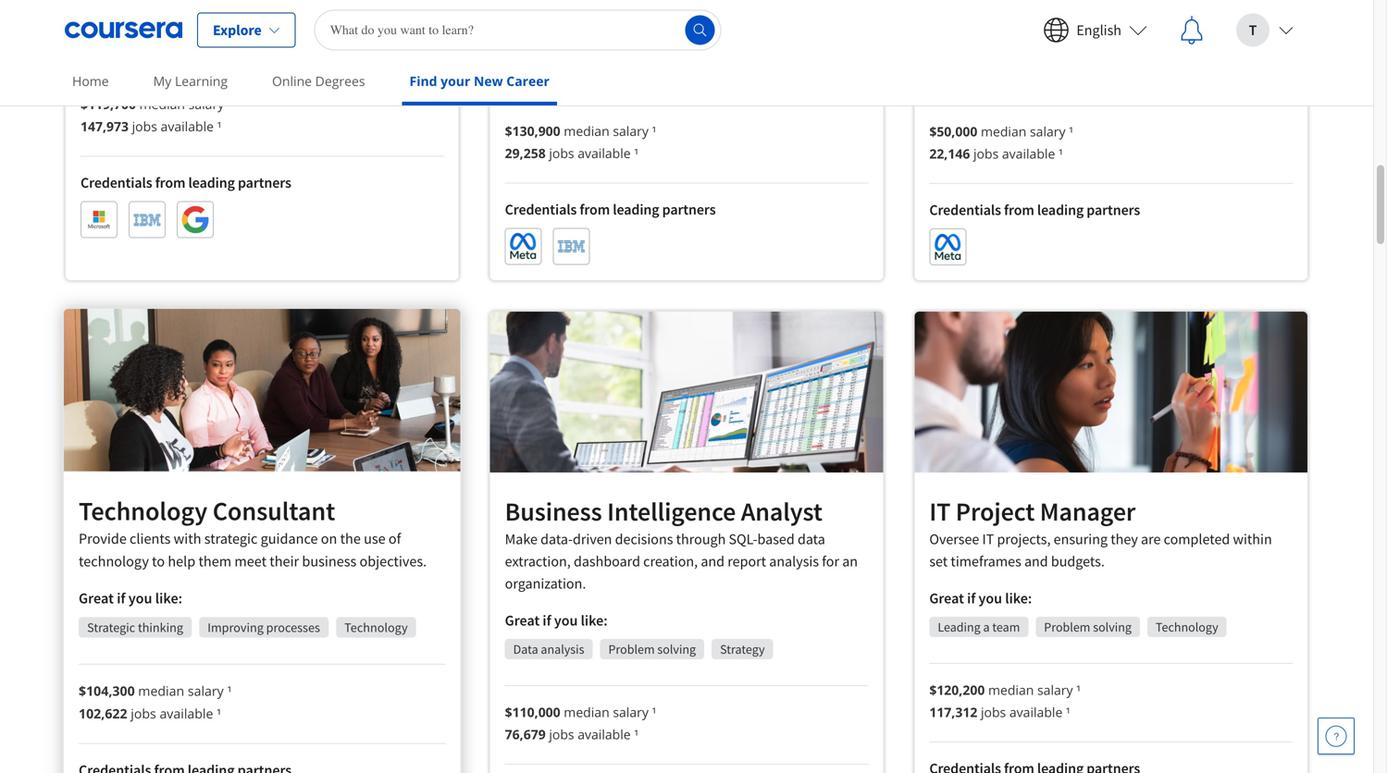 Task type: vqa. For each thing, say whether or not it's contained in the screenshot.
Types
no



Task type: locate. For each thing, give the bounding box(es) containing it.
1 horizontal spatial to
[[389, 33, 401, 50]]

technology
[[79, 552, 149, 571]]

1 vertical spatial problem solving
[[1044, 619, 1132, 636]]

2 horizontal spatial technology
[[1156, 619, 1219, 636]]

like: up thinking
[[155, 590, 182, 608]]

1 horizontal spatial partners
[[662, 200, 716, 219]]

great for business intelligence analyst
[[505, 612, 540, 631]]

credentials down 147,973
[[81, 174, 152, 192]]

problem up home
[[89, 33, 135, 50]]

partners for $50,000 median salary ¹ 22,146 jobs available ¹
[[1087, 201, 1141, 219]]

based
[[758, 531, 795, 549]]

jobs for $50,000
[[974, 145, 999, 163]]

improving
[[208, 620, 264, 636]]

credentials from leading partners for $130,900 median salary ¹ 29,258 jobs available ¹
[[505, 200, 716, 219]]

1 horizontal spatial it
[[983, 531, 995, 549]]

solving for business intelligence analyst
[[658, 642, 696, 658]]

thinking
[[138, 620, 183, 636]]

1 vertical spatial analysis
[[541, 642, 585, 658]]

1 vertical spatial to
[[152, 552, 165, 571]]

0 horizontal spatial problem
[[89, 33, 135, 50]]

to left help on the left bottom
[[152, 552, 165, 571]]

1 horizontal spatial problem solving
[[609, 642, 696, 658]]

0 horizontal spatial problem solving
[[89, 33, 176, 50]]

timeframes
[[951, 553, 1022, 571]]

$110,000 median salary ¹ 76,679 jobs available ¹
[[505, 704, 657, 744]]

creating great user experiences
[[513, 60, 683, 76]]

jobs for $104,300
[[131, 705, 156, 723]]

salary for $104,300 median salary ¹ 102,622 jobs available ¹
[[188, 683, 224, 700]]

median inside $50,000 median salary ¹ 22,146 jobs available ¹
[[981, 123, 1027, 140]]

great if you like: up leading a team
[[930, 590, 1032, 608]]

leading down $50,000 median salary ¹ 22,146 jobs available ¹
[[1038, 201, 1084, 219]]

credentials from leading partners
[[81, 174, 291, 192], [505, 200, 716, 219], [930, 201, 1141, 219]]

1 horizontal spatial problem
[[609, 642, 655, 658]]

available inside $110,000 median salary ¹ 76,679 jobs available ¹
[[578, 726, 631, 744]]

median inside '$120,200 median salary ¹ 117,312 jobs available ¹'
[[989, 682, 1034, 700]]

2 vertical spatial solving
[[658, 642, 696, 658]]

available right 22,146
[[1002, 145, 1056, 163]]

available inside $130,900 median salary ¹ 29,258 jobs available ¹
[[578, 144, 631, 162]]

0 horizontal spatial with
[[174, 530, 201, 548]]

analysis down "data"
[[770, 553, 819, 571]]

0 horizontal spatial and
[[701, 553, 725, 571]]

2 horizontal spatial solving
[[1093, 619, 1132, 636]]

leading
[[188, 174, 235, 192], [613, 200, 660, 219], [1038, 201, 1084, 219]]

leading down $130,900 median salary ¹ 29,258 jobs available ¹ on the top left of the page
[[613, 200, 660, 219]]

to left detail
[[389, 33, 401, 50]]

available for $130,900 median salary ¹ 29,258 jobs available ¹
[[578, 144, 631, 162]]

technology down completed
[[1156, 619, 1219, 636]]

available right '117,312'
[[1010, 704, 1063, 722]]

0 vertical spatial it
[[930, 496, 951, 528]]

degrees
[[315, 72, 365, 90]]

great
[[505, 2, 540, 21], [81, 3, 115, 22], [79, 590, 114, 608], [930, 590, 964, 608], [505, 612, 540, 631]]

0 vertical spatial problem solving
[[89, 33, 176, 50]]

technology for technology consultant
[[345, 620, 408, 636]]

problem solving up my
[[89, 33, 176, 50]]

1 horizontal spatial credentials
[[505, 200, 577, 219]]

from for 22,146
[[1004, 201, 1035, 219]]

strategic
[[204, 530, 258, 548]]

online degrees
[[272, 72, 365, 90]]

from down $130,900 median salary ¹ 29,258 jobs available ¹ on the top left of the page
[[580, 200, 610, 219]]

$50,000
[[930, 123, 978, 140]]

None search field
[[314, 10, 722, 50]]

median right $130,900
[[564, 122, 610, 140]]

median inside $104,300 median salary ¹ 102,622 jobs available ¹
[[138, 683, 184, 700]]

attention
[[336, 33, 387, 50]]

it project manager oversee it projects, ensuring they are completed within set timeframes and budgets.
[[930, 496, 1273, 571]]

great if you like: up strategic thinking
[[79, 590, 182, 608]]

analysis
[[770, 553, 819, 571], [541, 642, 585, 658]]

2 vertical spatial problem solving
[[609, 642, 696, 658]]

following
[[1079, 32, 1132, 49]]

$120,200
[[930, 682, 985, 700]]

salary
[[189, 95, 224, 113], [613, 122, 649, 140], [1030, 123, 1066, 140], [1038, 682, 1073, 700], [188, 683, 224, 700], [613, 704, 649, 722]]

jobs inside $104,300 median salary ¹ 102,622 jobs available ¹
[[131, 705, 156, 723]]

salary for $50,000 median salary ¹ 22,146 jobs available ¹
[[1030, 123, 1066, 140]]

leading down $119,700 median salary ¹ 147,973 jobs available ¹
[[188, 174, 235, 192]]

problem right team
[[1044, 619, 1091, 636]]

0 vertical spatial with
[[991, 32, 1015, 49]]

great if you like: for it project manager
[[930, 590, 1032, 608]]

0 horizontal spatial credentials
[[81, 174, 152, 192]]

$120,200 median salary ¹ 117,312 jobs available ¹
[[930, 682, 1081, 722]]

organization.
[[505, 575, 586, 594]]

like: for technology consultant
[[155, 590, 182, 608]]

jobs for $120,200
[[981, 704, 1006, 722]]

1 and from the left
[[701, 553, 725, 571]]

jobs inside $110,000 median salary ¹ 76,679 jobs available ¹
[[549, 726, 574, 744]]

challenges
[[254, 33, 312, 50]]

budgets.
[[1051, 553, 1105, 571]]

salary for $120,200 median salary ¹ 117,312 jobs available ¹
[[1038, 682, 1073, 700]]

technical
[[201, 33, 252, 50]]

great if you like:
[[505, 2, 608, 21], [81, 3, 183, 22], [79, 590, 182, 608], [930, 590, 1032, 608], [505, 612, 608, 631]]

trends
[[1134, 32, 1169, 49]]

problem solving down "creation," on the bottom of page
[[609, 642, 696, 658]]

0 vertical spatial analysis
[[770, 553, 819, 571]]

problem solving
[[89, 33, 176, 50], [1044, 619, 1132, 636], [609, 642, 696, 658]]

meet
[[235, 552, 267, 571]]

credentials down 22,146
[[930, 201, 1002, 219]]

from down $119,700 median salary ¹ 147,973 jobs available ¹
[[155, 174, 186, 192]]

median inside $110,000 median salary ¹ 76,679 jobs available ¹
[[564, 704, 610, 722]]

2 horizontal spatial problem
[[1044, 619, 1091, 636]]

jobs right 102,622
[[131, 705, 156, 723]]

1 horizontal spatial technology
[[345, 620, 408, 636]]

technology up "clients"
[[79, 495, 208, 527]]

0 horizontal spatial leading
[[188, 174, 235, 192]]

jobs
[[132, 118, 157, 135], [549, 144, 574, 162], [974, 145, 999, 163], [981, 704, 1006, 722], [131, 705, 156, 723], [549, 726, 574, 744]]

make
[[505, 531, 538, 549]]

2 vertical spatial problem
[[609, 642, 655, 658]]

available for $110,000 median salary ¹ 76,679 jobs available ¹
[[578, 726, 631, 744]]

salary for $119,700 median salary ¹ 147,973 jobs available ¹
[[189, 95, 224, 113]]

business intelligence analyst make data-driven decisions through sql-based data extraction, dashboard creation, and report analysis for an organization.
[[505, 496, 858, 594]]

0 horizontal spatial partners
[[238, 174, 291, 192]]

1 horizontal spatial solving
[[658, 642, 696, 658]]

salary inside $50,000 median salary ¹ 22,146 jobs available ¹
[[1030, 123, 1066, 140]]

0 horizontal spatial analysis
[[541, 642, 585, 658]]

it up timeframes
[[983, 531, 995, 549]]

1 vertical spatial it
[[983, 531, 995, 549]]

you up data analysis
[[554, 612, 578, 631]]

0 vertical spatial problem
[[89, 33, 135, 50]]

median inside $130,900 median salary ¹ 29,258 jobs available ¹
[[564, 122, 610, 140]]

you
[[554, 2, 578, 21], [130, 3, 153, 22], [128, 590, 152, 608], [979, 590, 1003, 608], [554, 612, 578, 631]]

analysis right data
[[541, 642, 585, 658]]

with up help on the left bottom
[[174, 530, 201, 548]]

available inside $119,700 median salary ¹ 147,973 jobs available ¹
[[161, 118, 214, 135]]

great if you like: for technology consultant
[[79, 590, 182, 608]]

report
[[728, 553, 767, 571]]

and
[[701, 553, 725, 571], [1025, 553, 1049, 571]]

0 horizontal spatial credentials from leading partners
[[81, 174, 291, 192]]

credentials from leading partners down $50,000 median salary ¹ 22,146 jobs available ¹
[[930, 201, 1141, 219]]

0 horizontal spatial it
[[930, 496, 951, 528]]

2 horizontal spatial partners
[[1087, 201, 1141, 219]]

1 vertical spatial problem
[[1044, 619, 1091, 636]]

jobs inside $50,000 median salary ¹ 22,146 jobs available ¹
[[974, 145, 999, 163]]

guidance
[[261, 530, 318, 548]]

problem solving down budgets. on the right of the page
[[1044, 619, 1132, 636]]

median inside $119,700 median salary ¹ 147,973 jobs available ¹
[[139, 95, 185, 113]]

like:
[[581, 2, 608, 21], [156, 3, 183, 22], [155, 590, 182, 608], [1006, 590, 1032, 608], [581, 612, 608, 631]]

attention to detail
[[336, 33, 434, 50]]

2 horizontal spatial from
[[1004, 201, 1035, 219]]

median right $104,300 on the bottom left of page
[[138, 683, 184, 700]]

1 horizontal spatial leading
[[613, 200, 660, 219]]

technology
[[79, 495, 208, 527], [1156, 619, 1219, 636], [345, 620, 408, 636]]

jobs inside $119,700 median salary ¹ 147,973 jobs available ¹
[[132, 118, 157, 135]]

credentials from leading partners for $119,700 median salary ¹ 147,973 jobs available ¹
[[81, 174, 291, 192]]

great if you like: up data analysis
[[505, 612, 608, 631]]

great if you like: for business intelligence analyst
[[505, 612, 608, 631]]

credentials down the 29,258
[[505, 200, 577, 219]]

median for $119,700
[[139, 95, 185, 113]]

1 horizontal spatial and
[[1025, 553, 1049, 571]]

2 horizontal spatial leading
[[1038, 201, 1084, 219]]

ensuring
[[1054, 531, 1108, 549]]

it up oversee
[[930, 496, 951, 528]]

problem right data analysis
[[609, 642, 655, 658]]

t
[[1249, 21, 1257, 39]]

great up creating
[[505, 2, 540, 21]]

0 vertical spatial solving
[[138, 33, 176, 50]]

career
[[507, 72, 550, 90]]

great up data
[[505, 612, 540, 631]]

use
[[364, 530, 386, 548]]

like: up team
[[1006, 590, 1032, 608]]

great up leading
[[930, 590, 964, 608]]

salary inside $104,300 median salary ¹ 102,622 jobs available ¹
[[188, 683, 224, 700]]

salary inside $110,000 median salary ¹ 76,679 jobs available ¹
[[613, 704, 649, 722]]

available right 102,622
[[160, 705, 213, 723]]

credentials from leading partners down $130,900 median salary ¹ 29,258 jobs available ¹ on the top left of the page
[[505, 200, 716, 219]]

they
[[1111, 531, 1139, 549]]

jobs inside $130,900 median salary ¹ 29,258 jobs available ¹
[[549, 144, 574, 162]]

jobs right 22,146
[[974, 145, 999, 163]]

to inside technology consultant provide clients with strategic guidance on the use of technology to help them meet their business objectives.
[[152, 552, 165, 571]]

jobs inside '$120,200 median salary ¹ 117,312 jobs available ¹'
[[981, 704, 1006, 722]]

1 vertical spatial with
[[174, 530, 201, 548]]

and down the projects, on the bottom of the page
[[1025, 553, 1049, 571]]

if
[[543, 2, 551, 21], [118, 3, 127, 22], [117, 590, 125, 608], [967, 590, 976, 608], [543, 612, 551, 631]]

technology down the objectives.
[[345, 620, 408, 636]]

explore button
[[197, 12, 296, 48]]

$130,900 median salary ¹ 29,258 jobs available ¹
[[505, 122, 657, 162]]

jobs right 76,679
[[549, 726, 574, 744]]

and inside business intelligence analyst make data-driven decisions through sql-based data extraction, dashboard creation, and report analysis for an organization.
[[701, 553, 725, 571]]

0 horizontal spatial solving
[[138, 33, 176, 50]]

like: up data analysis
[[581, 612, 608, 631]]

you for it project manager
[[979, 590, 1003, 608]]

median right $110,000
[[564, 704, 610, 722]]

consultant
[[213, 495, 335, 527]]

you up strategic thinking
[[128, 590, 152, 608]]

you up a at bottom right
[[979, 590, 1003, 608]]

creatively
[[675, 32, 727, 48]]

available for $104,300 median salary ¹ 102,622 jobs available ¹
[[160, 705, 213, 723]]

available inside $50,000 median salary ¹ 22,146 jobs available ¹
[[1002, 145, 1056, 163]]

help
[[168, 552, 196, 571]]

thinking creatively
[[625, 32, 727, 48]]

$119,700
[[81, 95, 136, 113]]

1 horizontal spatial analysis
[[770, 553, 819, 571]]

manager
[[1040, 496, 1136, 528]]

jobs right 147,973
[[132, 118, 157, 135]]

0 horizontal spatial from
[[155, 174, 186, 192]]

credentials for 147,973
[[81, 174, 152, 192]]

english button
[[1029, 0, 1163, 60]]

jobs right '117,312'
[[981, 704, 1006, 722]]

salary inside $119,700 median salary ¹ 147,973 jobs available ¹
[[189, 95, 224, 113]]

jobs for $130,900
[[549, 144, 574, 162]]

great up the strategic
[[79, 590, 114, 608]]

partners for $130,900 median salary ¹ 29,258 jobs available ¹
[[662, 200, 716, 219]]

leading for $130,900 median salary ¹ 29,258 jobs available ¹
[[613, 200, 660, 219]]

explore
[[213, 21, 262, 39]]

from down $50,000 median salary ¹ 22,146 jobs available ¹
[[1004, 201, 1035, 219]]

strategy
[[720, 642, 765, 658]]

1 horizontal spatial credentials from leading partners
[[505, 200, 716, 219]]

2 horizontal spatial credentials
[[930, 201, 1002, 219]]

jobs for $110,000
[[549, 726, 574, 744]]

new
[[474, 72, 503, 90]]

objectives.
[[360, 552, 427, 571]]

solving
[[138, 33, 176, 50], [1093, 619, 1132, 636], [658, 642, 696, 658]]

available for $50,000 median salary ¹ 22,146 jobs available ¹
[[1002, 145, 1056, 163]]

2 and from the left
[[1025, 553, 1049, 571]]

median right the $120,200
[[989, 682, 1034, 700]]

decisions
[[615, 531, 673, 549]]

and down through at the bottom of the page
[[701, 553, 725, 571]]

my
[[153, 72, 172, 90]]

if for it project manager
[[967, 590, 976, 608]]

it
[[930, 496, 951, 528], [983, 531, 995, 549]]

available inside '$120,200 median salary ¹ 117,312 jobs available ¹'
[[1010, 704, 1063, 722]]

with left people
[[991, 32, 1015, 49]]

salary inside '$120,200 median salary ¹ 117,312 jobs available ¹'
[[1038, 682, 1073, 700]]

median down my
[[139, 95, 185, 113]]

through
[[676, 531, 726, 549]]

available right 76,679
[[578, 726, 631, 744]]

technology inside technology consultant provide clients with strategic guidance on the use of technology to help them meet their business objectives.
[[79, 495, 208, 527]]

1 vertical spatial solving
[[1093, 619, 1132, 636]]

solving up my
[[138, 33, 176, 50]]

like: for business intelligence analyst
[[581, 612, 608, 631]]

my learning
[[153, 72, 228, 90]]

problem for it project manager
[[1044, 619, 1091, 636]]

data-
[[541, 531, 573, 549]]

leading a team
[[938, 619, 1020, 636]]

available right the 29,258
[[578, 144, 631, 162]]

online
[[272, 72, 312, 90]]

experiences
[[618, 60, 683, 76]]

jobs right the 29,258
[[549, 144, 574, 162]]

available down my learning link on the top of page
[[161, 118, 214, 135]]

median right $50,000
[[981, 123, 1027, 140]]

2 horizontal spatial credentials from leading partners
[[930, 201, 1141, 219]]

0 vertical spatial to
[[389, 33, 401, 50]]

engaging
[[938, 32, 988, 49]]

credentials from leading partners down $119,700 median salary ¹ 147,973 jobs available ¹
[[81, 174, 291, 192]]

1 horizontal spatial from
[[580, 200, 610, 219]]

learning
[[175, 72, 228, 90]]

solving left strategy
[[658, 642, 696, 658]]

credentials
[[81, 174, 152, 192], [505, 200, 577, 219], [930, 201, 1002, 219]]

problem solving for business intelligence analyst
[[609, 642, 696, 658]]

oversee
[[930, 531, 980, 549]]

technical challenges
[[201, 33, 312, 50]]

0 horizontal spatial technology
[[79, 495, 208, 527]]

2 horizontal spatial problem solving
[[1044, 619, 1132, 636]]

0 horizontal spatial to
[[152, 552, 165, 571]]

solving down budgets. on the right of the page
[[1093, 619, 1132, 636]]

available inside $104,300 median salary ¹ 102,622 jobs available ¹
[[160, 705, 213, 723]]

22,146
[[930, 145, 970, 163]]

salary inside $130,900 median salary ¹ 29,258 jobs available ¹
[[613, 122, 649, 140]]



Task type: describe. For each thing, give the bounding box(es) containing it.
salary for $130,900 median salary ¹ 29,258 jobs available ¹
[[613, 122, 649, 140]]

great if you like: up great
[[505, 2, 608, 21]]

you for technology consultant
[[128, 590, 152, 608]]

completed
[[1164, 531, 1231, 549]]

credentials for 22,146
[[930, 201, 1002, 219]]

from for 147,973
[[155, 174, 186, 192]]

find your new career
[[410, 72, 550, 90]]

problem solving for it project manager
[[1044, 619, 1132, 636]]

on
[[321, 530, 337, 548]]

analysis inside business intelligence analyst make data-driven decisions through sql-based data extraction, dashboard creation, and report analysis for an organization.
[[770, 553, 819, 571]]

of
[[389, 530, 401, 548]]

data
[[798, 531, 826, 549]]

$104,300
[[79, 683, 135, 700]]

with inside technology consultant provide clients with strategic guidance on the use of technology to help them meet their business objectives.
[[174, 530, 201, 548]]

technology for it project manager
[[1156, 619, 1219, 636]]

great if you like: up my
[[81, 3, 183, 22]]

analyst
[[741, 496, 823, 528]]

dashboard
[[574, 553, 641, 571]]

median for $120,200
[[989, 682, 1034, 700]]

What do you want to learn? text field
[[314, 10, 722, 50]]

processes
[[266, 620, 320, 636]]

you up my
[[130, 3, 153, 22]]

strategic thinking
[[87, 620, 183, 636]]

$104,300 median salary ¹ 102,622 jobs available ¹
[[79, 683, 232, 723]]

find
[[410, 72, 437, 90]]

thinking
[[625, 32, 673, 48]]

jobs for $119,700
[[132, 118, 157, 135]]

median for $130,900
[[564, 122, 610, 140]]

them
[[199, 552, 232, 571]]

my learning link
[[146, 60, 235, 102]]

solving for it project manager
[[1093, 619, 1132, 636]]

home
[[72, 72, 109, 90]]

like: for it project manager
[[1006, 590, 1032, 608]]

median for $110,000
[[564, 704, 610, 722]]

business
[[302, 552, 357, 571]]

creation,
[[644, 553, 698, 571]]

102,622
[[79, 705, 127, 723]]

problem for business intelligence analyst
[[609, 642, 655, 658]]

extraction,
[[505, 553, 571, 571]]

median for $50,000
[[981, 123, 1027, 140]]

and inside it project manager oversee it projects, ensuring they are completed within set timeframes and budgets.
[[1025, 553, 1049, 571]]

online degrees link
[[265, 60, 373, 102]]

sql-
[[729, 531, 758, 549]]

like: up creating great user experiences
[[581, 2, 608, 21]]

you for business intelligence analyst
[[554, 612, 578, 631]]

home link
[[65, 60, 116, 102]]

for
[[822, 553, 840, 571]]

people
[[1017, 32, 1055, 49]]

coursera image
[[65, 15, 182, 45]]

partners for $119,700 median salary ¹ 147,973 jobs available ¹
[[238, 174, 291, 192]]

projects,
[[998, 531, 1051, 549]]

salary for $110,000 median salary ¹ 76,679 jobs available ¹
[[613, 704, 649, 722]]

median for $104,300
[[138, 683, 184, 700]]

business
[[505, 496, 602, 528]]

help center image
[[1326, 726, 1348, 748]]

leading
[[938, 619, 981, 636]]

data analysis
[[513, 642, 585, 658]]

great
[[562, 60, 589, 76]]

76,679
[[505, 726, 546, 744]]

strategic
[[87, 620, 135, 636]]

your
[[441, 72, 471, 90]]

leading for $50,000 median salary ¹ 22,146 jobs available ¹
[[1038, 201, 1084, 219]]

great for it project manager
[[930, 590, 964, 608]]

improving processes
[[208, 620, 320, 636]]

$110,000
[[505, 704, 561, 722]]

if for business intelligence analyst
[[543, 612, 551, 631]]

project
[[956, 496, 1035, 528]]

technology consultant provide clients with strategic guidance on the use of technology to help them meet their business objectives.
[[79, 495, 427, 571]]

great up home
[[81, 3, 115, 22]]

within
[[1233, 531, 1273, 549]]

provide
[[79, 530, 127, 548]]

clients
[[130, 530, 171, 548]]

if for technology consultant
[[117, 590, 125, 608]]

their
[[270, 552, 299, 571]]

data
[[513, 642, 538, 658]]

147,973
[[81, 118, 129, 135]]

$50,000 median salary ¹ 22,146 jobs available ¹
[[930, 123, 1074, 163]]

29,258
[[505, 144, 546, 162]]

you up great
[[554, 2, 578, 21]]

an
[[843, 553, 858, 571]]

from for 29,258
[[580, 200, 610, 219]]

available for $119,700 median salary ¹ 147,973 jobs available ¹
[[161, 118, 214, 135]]

$130,900
[[505, 122, 561, 140]]

user
[[592, 60, 615, 76]]

the
[[340, 530, 361, 548]]

following trends
[[1079, 32, 1169, 49]]

set
[[930, 553, 948, 571]]

$119,700 median salary ¹ 147,973 jobs available ¹
[[81, 95, 232, 135]]

credentials from leading partners for $50,000 median salary ¹ 22,146 jobs available ¹
[[930, 201, 1141, 219]]

like: up my
[[156, 3, 183, 22]]

great for technology consultant
[[79, 590, 114, 608]]

t button
[[1222, 0, 1309, 60]]

1 horizontal spatial with
[[991, 32, 1015, 49]]

a
[[984, 619, 990, 636]]

leading for $119,700 median salary ¹ 147,973 jobs available ¹
[[188, 174, 235, 192]]

credentials for 29,258
[[505, 200, 577, 219]]

creating
[[513, 60, 559, 76]]

available for $120,200 median salary ¹ 117,312 jobs available ¹
[[1010, 704, 1063, 722]]

english
[[1077, 21, 1122, 39]]



